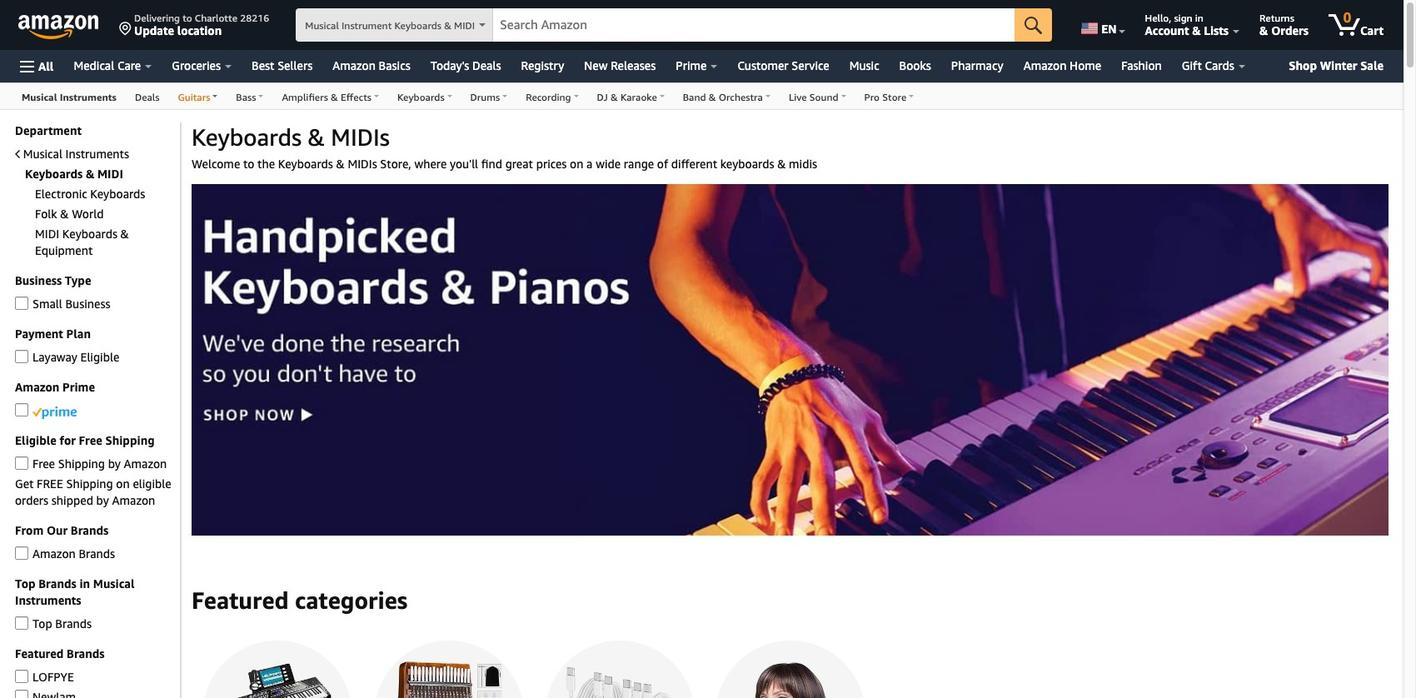 Task type: describe. For each thing, give the bounding box(es) containing it.
type
[[65, 273, 91, 287]]

featured categories
[[192, 586, 408, 614]]

dj & karaoke
[[597, 91, 657, 103]]

layaway eligible link
[[15, 347, 119, 366]]

home
[[1070, 58, 1101, 72]]

store,
[[380, 157, 411, 171]]

amazon up eligible
[[124, 457, 167, 471]]

prime eligible image
[[32, 406, 77, 419]]

0 horizontal spatial midi
[[35, 227, 59, 241]]

electronic keyboards image
[[223, 661, 332, 698]]

customer service link
[[728, 54, 840, 77]]

& right band
[[709, 91, 716, 103]]

karaoke
[[621, 91, 657, 103]]

lists
[[1204, 23, 1229, 37]]

medical
[[74, 58, 114, 72]]

amazon for amazon prime
[[15, 380, 60, 394]]

musical instrument keyboards & midi
[[305, 19, 475, 32]]

featured for featured categories
[[192, 586, 289, 614]]

gift cards link
[[1172, 54, 1255, 77]]

bass link
[[227, 83, 273, 109]]

checkbox image for small
[[15, 297, 28, 310]]

books
[[899, 58, 931, 72]]

location
[[177, 23, 222, 37]]

find
[[481, 157, 502, 171]]

customer
[[738, 58, 789, 72]]

dj
[[597, 91, 608, 103]]

0 vertical spatial by
[[108, 457, 121, 471]]

drums link
[[461, 83, 517, 109]]

payment plan
[[15, 327, 91, 341]]

today's
[[430, 58, 469, 72]]

keyboards & midi electronic keyboards folk & world midi keyboards & equipment
[[25, 167, 145, 257]]

amplifiers
[[282, 91, 328, 103]]

1 horizontal spatial deals
[[472, 58, 501, 72]]

payment
[[15, 327, 63, 341]]

recording
[[526, 91, 571, 103]]

today's deals link
[[420, 54, 511, 77]]

guitars link
[[169, 83, 227, 109]]

business type
[[15, 273, 91, 287]]

shop winter sale link
[[1282, 55, 1390, 77]]

pro
[[864, 91, 880, 103]]

1 horizontal spatial business
[[65, 297, 110, 311]]

keyboards down world
[[62, 227, 117, 241]]

fashion link
[[1111, 54, 1172, 77]]

new releases link
[[574, 54, 666, 77]]

dj & karaoke link
[[588, 83, 674, 109]]

amazon brands
[[32, 547, 115, 561]]

instruments inside navigation navigation
[[60, 91, 117, 103]]

musical inside search field
[[305, 19, 339, 32]]

releases
[[611, 58, 656, 72]]

live sound link
[[780, 83, 855, 109]]

store
[[882, 91, 907, 103]]

musical instruments inside navigation navigation
[[22, 91, 117, 103]]

all button
[[12, 50, 61, 82]]

electronic
[[35, 187, 87, 201]]

1 horizontal spatial free
[[79, 433, 102, 447]]

amazon for amazon brands
[[32, 547, 76, 561]]

amazon for amazon home
[[1024, 58, 1067, 72]]

categories
[[295, 586, 408, 614]]

2 vertical spatial shipping
[[66, 477, 113, 491]]

amazon home
[[1024, 58, 1101, 72]]

groceries link
[[162, 54, 242, 77]]

& right dj on the left top of page
[[611, 91, 618, 103]]

orders
[[15, 493, 48, 507]]

0 vertical spatial eligible
[[80, 350, 119, 364]]

free
[[37, 477, 63, 491]]

0 vertical spatial business
[[15, 273, 62, 287]]

great
[[505, 157, 533, 171]]

keyboards up world
[[90, 187, 145, 201]]

to inside keyboards & midis welcome to the keyboards & midis store, where you'll find great prices on a wide range of different keyboards & midis
[[243, 157, 254, 171]]

our
[[47, 523, 68, 537]]

checkbox image for payment plan
[[15, 350, 28, 364]]

& down amplifiers & effects
[[308, 123, 325, 151]]

registry link
[[511, 54, 574, 77]]

musical inside top brands in musical instruments
[[93, 576, 135, 591]]

en
[[1101, 22, 1117, 36]]

keyboards
[[720, 157, 774, 171]]

basics
[[379, 58, 410, 72]]

brands for top brands in musical instruments
[[39, 576, 76, 591]]

keyboards link
[[388, 83, 461, 109]]

featured brands
[[15, 646, 105, 661]]

winter
[[1320, 58, 1358, 72]]

returns
[[1260, 12, 1294, 24]]

Search Amazon text field
[[493, 9, 1015, 41]]

guitars
[[178, 91, 210, 103]]

& right folk
[[60, 207, 69, 221]]

0 horizontal spatial eligible
[[15, 433, 56, 447]]

department
[[15, 123, 82, 137]]

musical instruments link for electronic keyboards
[[15, 147, 129, 161]]

brands up amazon brands
[[71, 523, 109, 537]]

orchestra
[[719, 91, 763, 103]]

wide
[[596, 157, 621, 171]]

Musical Instrument Keyboards & MIDI search field
[[296, 8, 1052, 43]]

plan
[[66, 327, 91, 341]]

hello, sign in
[[1145, 12, 1204, 24]]

keyboards & midis welcome to the keyboards & midis store, where you'll find great prices on a wide range of different keyboards & midis
[[192, 123, 817, 171]]

sellers
[[278, 58, 313, 72]]

checkbox image inside lofpye link
[[15, 670, 28, 684]]

sale
[[1361, 58, 1384, 72]]

medical care link
[[64, 54, 162, 77]]

small
[[32, 297, 62, 311]]

1 vertical spatial midis
[[348, 157, 377, 171]]

checkbox image for amazon prime
[[15, 404, 28, 417]]

top for top brands
[[32, 616, 52, 631]]

none submit inside 'musical instrument keyboards & midi' search field
[[1015, 8, 1052, 42]]

midi keyboards & equipment image
[[565, 661, 674, 698]]

cards
[[1205, 58, 1234, 72]]

pro store
[[864, 91, 907, 103]]

& left the store,
[[336, 157, 345, 171]]

on inside free shipping by amazon get free shipping on eligible orders shipped by amazon
[[116, 477, 130, 491]]

instrument
[[342, 19, 392, 32]]

& left effects
[[331, 91, 338, 103]]

music
[[850, 58, 879, 72]]

new
[[584, 58, 608, 72]]

today's deals
[[430, 58, 501, 72]]

band & orchestra
[[683, 91, 763, 103]]

bass
[[236, 91, 256, 103]]

keyboards down the basics
[[397, 91, 445, 103]]

pro store link
[[855, 83, 923, 109]]

eligible for free shipping
[[15, 433, 155, 447]]

gift cards
[[1182, 58, 1234, 72]]

amplifiers & effects
[[282, 91, 372, 103]]

1 vertical spatial deals
[[135, 91, 160, 103]]

checkbox image for top
[[15, 617, 28, 630]]

keyboards up electronic
[[25, 167, 83, 181]]

account & lists
[[1145, 23, 1229, 37]]

music link
[[840, 54, 889, 77]]

1 vertical spatial midi
[[97, 167, 123, 181]]

registry
[[521, 58, 564, 72]]

sign
[[1174, 12, 1193, 24]]



Task type: locate. For each thing, give the bounding box(es) containing it.
shipping up eligible
[[105, 433, 155, 447]]

0 horizontal spatial free
[[32, 457, 55, 471]]

0 horizontal spatial on
[[116, 477, 130, 491]]

& left the midis
[[777, 157, 786, 171]]

different
[[671, 157, 717, 171]]

amazon basics
[[333, 58, 410, 72]]

midis down effects
[[331, 123, 390, 151]]

amplifiers & effects link
[[273, 83, 388, 109]]

account
[[1145, 23, 1189, 37]]

2 horizontal spatial midi
[[454, 19, 475, 32]]

shipping
[[105, 433, 155, 447], [58, 457, 105, 471], [66, 477, 113, 491]]

& inside returns & orders
[[1260, 23, 1268, 37]]

0 horizontal spatial business
[[15, 273, 62, 287]]

checkbox image inside amazon brands link
[[15, 547, 28, 560]]

en link
[[1071, 4, 1133, 46]]

by right the shipped
[[96, 493, 109, 507]]

business down type
[[65, 297, 110, 311]]

band & orchestra link
[[674, 83, 780, 109]]

1 horizontal spatial in
[[1195, 12, 1204, 24]]

customer service
[[738, 58, 830, 72]]

instruments
[[60, 91, 117, 103], [65, 147, 129, 161], [15, 593, 81, 607]]

to left charlotte
[[183, 12, 192, 24]]

electronic keyboards link
[[35, 187, 145, 201]]

amazon up effects
[[333, 58, 376, 72]]

1 vertical spatial shipping
[[58, 457, 105, 471]]

in right sign
[[1195, 12, 1204, 24]]

brands for top brands
[[55, 616, 92, 631]]

free inside free shipping by amazon get free shipping on eligible orders shipped by amazon
[[32, 457, 55, 471]]

checkbox image for eligible for free shipping
[[15, 457, 28, 470]]

shipping up the shipped
[[66, 477, 113, 491]]

pharmacy link
[[941, 54, 1014, 77]]

midi keyboards & equipment link
[[35, 227, 129, 257]]

featured for featured brands
[[15, 646, 64, 661]]

equipment
[[35, 243, 93, 257]]

from
[[15, 523, 44, 537]]

0 vertical spatial instruments
[[60, 91, 117, 103]]

checkbox image
[[15, 297, 28, 310], [15, 547, 28, 560], [15, 617, 28, 630], [15, 670, 28, 684], [15, 690, 28, 698]]

delivering to charlotte 28216 update location
[[134, 12, 269, 37]]

& up electronic keyboards link
[[86, 167, 94, 181]]

free up free
[[32, 457, 55, 471]]

audio sequencers image
[[736, 661, 844, 698]]

keyboards inside search field
[[394, 19, 442, 32]]

on inside keyboards & midis welcome to the keyboards & midis store, where you'll find great prices on a wide range of different keyboards & midis
[[570, 157, 584, 171]]

service
[[792, 58, 830, 72]]

midi down folk
[[35, 227, 59, 241]]

brands down top brands
[[67, 646, 105, 661]]

small business
[[32, 297, 110, 311]]

musical instruments link for guitars
[[12, 83, 126, 109]]

& up today's on the top
[[444, 19, 452, 32]]

28216
[[240, 12, 269, 24]]

on left a
[[570, 157, 584, 171]]

musical instruments down department
[[23, 147, 129, 161]]

prime inside navigation navigation
[[676, 58, 707, 72]]

1 vertical spatial prime
[[63, 380, 95, 394]]

1 vertical spatial on
[[116, 477, 130, 491]]

all
[[38, 59, 54, 73]]

2 vertical spatial midi
[[35, 227, 59, 241]]

0 vertical spatial prime
[[676, 58, 707, 72]]

keyboards up the basics
[[394, 19, 442, 32]]

keyboards up the at the left of the page
[[192, 123, 302, 151]]

in down amazon brands
[[79, 576, 90, 591]]

handpicked keyboards & pianos image
[[192, 184, 1389, 535]]

to inside delivering to charlotte 28216 update location
[[183, 12, 192, 24]]

small business link
[[15, 294, 110, 312]]

lofpye
[[32, 670, 74, 684]]

musical down department
[[23, 147, 62, 161]]

top up top brands link
[[15, 576, 35, 591]]

live
[[789, 91, 807, 103]]

amazon down our
[[32, 547, 76, 561]]

shipped
[[51, 493, 93, 507]]

0 vertical spatial top
[[15, 576, 35, 591]]

layaway eligible
[[32, 350, 119, 364]]

amazon down eligible
[[112, 493, 155, 507]]

sound
[[810, 91, 839, 103]]

delivering
[[134, 12, 180, 24]]

1 checkbox image from the top
[[15, 297, 28, 310]]

amazon up prime eligible "image"
[[15, 380, 60, 394]]

deals down care
[[135, 91, 160, 103]]

instruments inside top brands in musical instruments
[[15, 593, 81, 607]]

instruments up top brands link
[[15, 593, 81, 607]]

midi
[[454, 19, 475, 32], [97, 167, 123, 181], [35, 227, 59, 241]]

eligible
[[133, 477, 171, 491]]

to left the at the left of the page
[[243, 157, 254, 171]]

instruments up electronic keyboards link
[[65, 147, 129, 161]]

brands inside top brands in musical instruments
[[39, 576, 76, 591]]

3 checkbox image from the top
[[15, 617, 28, 630]]

business
[[15, 273, 62, 287], [65, 297, 110, 311]]

best sellers link
[[242, 54, 323, 77]]

1 vertical spatial eligible
[[15, 433, 56, 447]]

brands down amazon brands link
[[39, 576, 76, 591]]

in inside navigation navigation
[[1195, 12, 1204, 24]]

1 vertical spatial by
[[96, 493, 109, 507]]

brands down from our brands
[[79, 547, 115, 561]]

amazon home link
[[1014, 54, 1111, 77]]

1 vertical spatial free
[[32, 457, 55, 471]]

you'll
[[450, 157, 478, 171]]

checkbox image left the lofpye
[[15, 670, 28, 684]]

1 checkbox image from the top
[[15, 350, 28, 364]]

to
[[183, 12, 192, 24], [243, 157, 254, 171]]

5 checkbox image from the top
[[15, 690, 28, 698]]

1 vertical spatial checkbox image
[[15, 404, 28, 417]]

the
[[258, 157, 275, 171]]

checkbox image down payment
[[15, 350, 28, 364]]

0 vertical spatial free
[[79, 433, 102, 447]]

prime
[[676, 58, 707, 72], [63, 380, 95, 394]]

pharmacy
[[951, 58, 1004, 72]]

books link
[[889, 54, 941, 77]]

deals up drums link
[[472, 58, 501, 72]]

in for sign
[[1195, 12, 1204, 24]]

brands down top brands in musical instruments in the left bottom of the page
[[55, 616, 92, 631]]

1 vertical spatial featured
[[15, 646, 64, 661]]

checkbox image up get
[[15, 457, 28, 470]]

a
[[587, 157, 593, 171]]

checkbox image inside the small business link
[[15, 297, 28, 310]]

in
[[1195, 12, 1204, 24], [79, 576, 90, 591]]

2 vertical spatial instruments
[[15, 593, 81, 607]]

folk & world link
[[35, 207, 104, 221]]

in inside top brands in musical instruments
[[79, 576, 90, 591]]

1 vertical spatial musical instruments
[[23, 147, 129, 161]]

1 vertical spatial to
[[243, 157, 254, 171]]

checkbox image inside layaway eligible link
[[15, 350, 28, 364]]

None submit
[[1015, 8, 1052, 42]]

eligible
[[80, 350, 119, 364], [15, 433, 56, 447]]

midi inside 'musical instrument keyboards & midi' search field
[[454, 19, 475, 32]]

live sound
[[789, 91, 839, 103]]

1 horizontal spatial featured
[[192, 586, 289, 614]]

instruments down medical
[[60, 91, 117, 103]]

checkbox image down from
[[15, 547, 28, 560]]

1 horizontal spatial midi
[[97, 167, 123, 181]]

best sellers
[[252, 58, 313, 72]]

checkbox image
[[15, 350, 28, 364], [15, 404, 28, 417], [15, 457, 28, 470]]

checkbox image inside top brands link
[[15, 617, 28, 630]]

midi up electronic keyboards link
[[97, 167, 123, 181]]

0 vertical spatial deals
[[472, 58, 501, 72]]

prime up band
[[676, 58, 707, 72]]

groceries
[[172, 58, 221, 72]]

& left orders
[[1260, 23, 1268, 37]]

where
[[414, 157, 447, 171]]

musical left instrument
[[305, 19, 339, 32]]

lofpye link
[[15, 667, 74, 686]]

shop winter sale
[[1289, 58, 1384, 72]]

1 vertical spatial top
[[32, 616, 52, 631]]

& left lists
[[1192, 23, 1201, 37]]

musical instruments link down department
[[15, 147, 129, 161]]

1 vertical spatial in
[[79, 576, 90, 591]]

navigation navigation
[[0, 0, 1416, 698]]

0 vertical spatial on
[[570, 157, 584, 171]]

prime down layaway eligible
[[63, 380, 95, 394]]

1 vertical spatial instruments
[[65, 147, 129, 161]]

free shipping by amazon get free shipping on eligible orders shipped by amazon
[[15, 457, 171, 507]]

top inside top brands link
[[32, 616, 52, 631]]

top up featured brands
[[32, 616, 52, 631]]

drums
[[470, 91, 500, 103]]

0 horizontal spatial deals
[[135, 91, 160, 103]]

brands for amazon brands
[[79, 547, 115, 561]]

free
[[79, 433, 102, 447], [32, 457, 55, 471]]

1 horizontal spatial to
[[243, 157, 254, 171]]

0 horizontal spatial prime
[[63, 380, 95, 394]]

0 vertical spatial musical instruments
[[22, 91, 117, 103]]

eligible left for
[[15, 433, 56, 447]]

musical instruments link down all
[[12, 83, 126, 109]]

shipping down 'eligible for free shipping'
[[58, 457, 105, 471]]

0 vertical spatial featured
[[192, 586, 289, 614]]

1 horizontal spatial on
[[570, 157, 584, 171]]

midis left the store,
[[348, 157, 377, 171]]

musical down all "button"
[[22, 91, 57, 103]]

by down 'eligible for free shipping'
[[108, 457, 121, 471]]

top brands in musical instruments
[[15, 576, 135, 607]]

welcome
[[192, 157, 240, 171]]

0 horizontal spatial featured
[[15, 646, 64, 661]]

checkbox image left small at top
[[15, 297, 28, 310]]

& down electronic keyboards link
[[120, 227, 129, 241]]

top for top brands in musical instruments
[[15, 576, 35, 591]]

2 vertical spatial checkbox image
[[15, 457, 28, 470]]

in for brands
[[79, 576, 90, 591]]

checkbox image left top brands
[[15, 617, 28, 630]]

folk
[[35, 207, 57, 221]]

musical instruments link
[[12, 83, 126, 109], [15, 147, 129, 161]]

0 vertical spatial midi
[[454, 19, 475, 32]]

world
[[72, 207, 104, 221]]

0 vertical spatial shipping
[[105, 433, 155, 447]]

checkbox image for amazon
[[15, 547, 28, 560]]

musical
[[305, 19, 339, 32], [22, 91, 57, 103], [23, 147, 62, 161], [93, 576, 135, 591]]

0 vertical spatial in
[[1195, 12, 1204, 24]]

2 checkbox image from the top
[[15, 404, 28, 417]]

checkbox image down lofpye link
[[15, 690, 28, 698]]

returns & orders
[[1260, 12, 1309, 37]]

0 horizontal spatial to
[[183, 12, 192, 24]]

keyboards right the at the left of the page
[[278, 157, 333, 171]]

layaway
[[32, 350, 77, 364]]

midi up "today's deals" on the top left of the page
[[454, 19, 475, 32]]

musical down amazon brands
[[93, 576, 135, 591]]

business up small at top
[[15, 273, 62, 287]]

1 horizontal spatial prime
[[676, 58, 707, 72]]

3 checkbox image from the top
[[15, 457, 28, 470]]

amazon for amazon basics
[[333, 58, 376, 72]]

checkbox image left prime eligible "image"
[[15, 404, 28, 417]]

brands for featured brands
[[67, 646, 105, 661]]

& inside search field
[[444, 19, 452, 32]]

deals link
[[126, 83, 169, 109]]

new releases
[[584, 58, 656, 72]]

on left eligible
[[116, 477, 130, 491]]

get
[[15, 477, 34, 491]]

top inside top brands in musical instruments
[[15, 576, 35, 591]]

0 vertical spatial to
[[183, 12, 192, 24]]

0 vertical spatial musical instruments link
[[12, 83, 126, 109]]

4 checkbox image from the top
[[15, 670, 28, 684]]

0 horizontal spatial in
[[79, 576, 90, 591]]

eligible down plan on the top
[[80, 350, 119, 364]]

folk & world image
[[394, 661, 503, 698]]

amazon left home
[[1024, 58, 1067, 72]]

musical instruments down all
[[22, 91, 117, 103]]

1 vertical spatial business
[[65, 297, 110, 311]]

1 vertical spatial musical instruments link
[[15, 147, 129, 161]]

0 vertical spatial checkbox image
[[15, 350, 28, 364]]

2 checkbox image from the top
[[15, 547, 28, 560]]

1 horizontal spatial eligible
[[80, 350, 119, 364]]

medical care
[[74, 58, 141, 72]]

hello,
[[1145, 12, 1172, 24]]

free right for
[[79, 433, 102, 447]]

0 vertical spatial midis
[[331, 123, 390, 151]]

amazon image
[[18, 15, 99, 40]]

for
[[60, 433, 76, 447]]



Task type: vqa. For each thing, say whether or not it's contained in the screenshot.
( associated with 28
no



